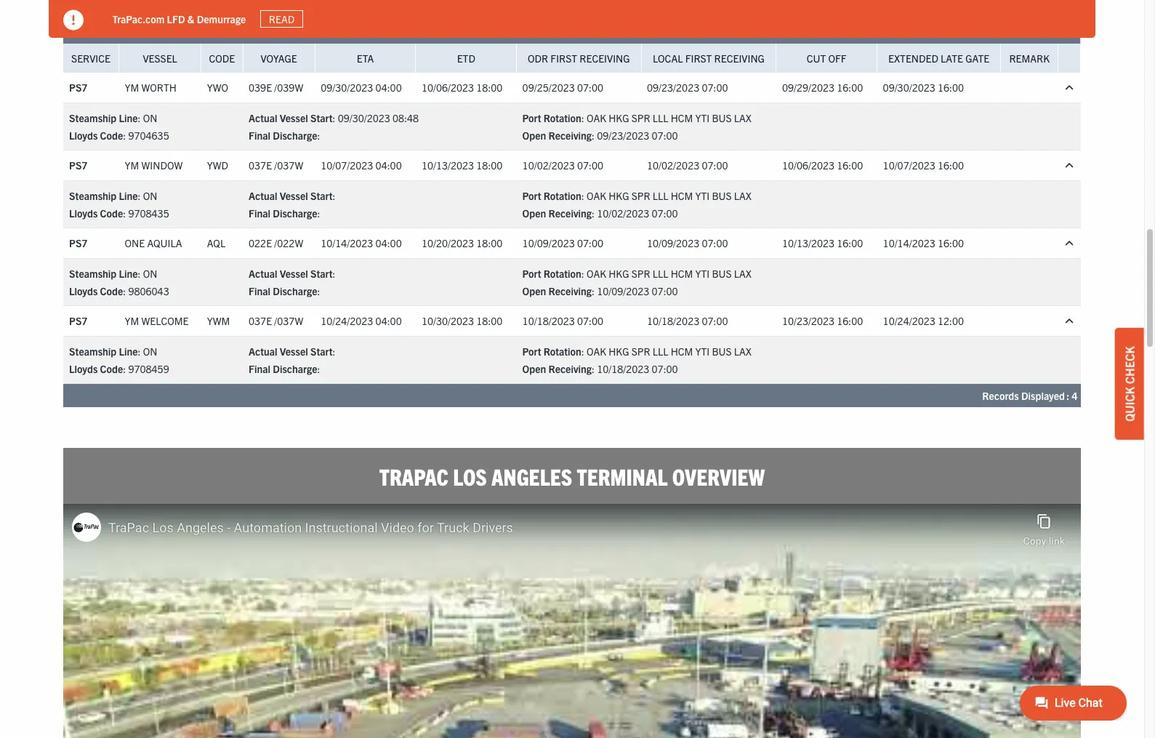 Task type: locate. For each thing, give the bounding box(es) containing it.
receiving inside port rotation : oak hkg spr lll hcm yti bus lax open receiving : 10/18/2023 07:00
[[549, 362, 592, 375]]

lloyds inside the steamship line : on lloyds code : 9708435
[[69, 206, 98, 219]]

2 037e from the top
[[249, 314, 272, 327]]

3 lax from the top
[[734, 267, 752, 280]]

1 18:00 from the top
[[477, 81, 503, 94]]

on inside steamship line : on lloyds code : 9806043
[[143, 267, 157, 280]]

2 vertical spatial actual vessel start : final discharge :
[[249, 344, 336, 375]]

2 yti from the top
[[696, 189, 710, 202]]

09/30/2023 down extended
[[883, 81, 936, 94]]

code inside steamship line : on lloyds code : 9708459
[[100, 362, 123, 375]]

code inside steamship line : on lloyds code : 9704635
[[100, 128, 123, 141]]

1 open from the top
[[523, 128, 546, 141]]

terminal
[[577, 461, 668, 490]]

1 ym from the top
[[125, 81, 139, 94]]

1 oak from the top
[[587, 111, 606, 124]]

ps7
[[69, 81, 88, 94], [69, 159, 88, 172], [69, 236, 88, 249], [69, 314, 88, 327]]

09/23/2023
[[647, 81, 700, 94], [597, 128, 650, 141]]

line inside steamship line : on lloyds code : 9806043
[[119, 267, 138, 280]]

solid image
[[63, 10, 84, 31]]

rotation inside port rotation : oak hkg spr lll hcm yti bus lax open receiving : 09/23/2023 07:00
[[544, 111, 582, 124]]

1 10/14/2023 from the left
[[321, 236, 373, 249]]

receiving
[[580, 51, 630, 64], [715, 51, 765, 64], [549, 128, 592, 141], [549, 206, 592, 219], [549, 284, 592, 297], [549, 362, 592, 375]]

0 vertical spatial 10/13/2023
[[422, 159, 474, 172]]

start down 09/30/2023 04:00
[[310, 111, 333, 124]]

1 line from the top
[[119, 111, 138, 124]]

displayed
[[1022, 389, 1065, 402]]

1 on from the top
[[143, 111, 157, 124]]

1 rotation from the top
[[544, 111, 582, 124]]

10/18/2023
[[523, 314, 575, 327], [647, 314, 700, 327], [597, 362, 650, 375]]

ps7 up steamship line : on lloyds code : 9708459
[[69, 314, 88, 327]]

2 vertical spatial ym
[[125, 314, 139, 327]]

2 final from the top
[[249, 206, 271, 219]]

1 horizontal spatial 10/07/2023
[[883, 159, 936, 172]]

lax inside port rotation : oak hkg spr lll hcm yti bus lax open receiving : 09/23/2023 07:00
[[734, 111, 752, 124]]

open inside port rotation : oak hkg spr lll hcm yti bus lax open receiving : 10/02/2023 07:00
[[523, 206, 546, 219]]

10/24/2023 for 10/24/2023 04:00
[[321, 314, 373, 327]]

/022w
[[274, 236, 303, 249]]

1 lll from the top
[[653, 111, 669, 124]]

4 discharge from the top
[[273, 362, 317, 375]]

rotation
[[544, 111, 582, 124], [544, 189, 582, 202], [544, 267, 582, 280], [544, 344, 582, 357]]

3 start from the top
[[310, 267, 333, 280]]

hkg inside port rotation : oak hkg spr lll hcm yti bus lax open receiving : 10/02/2023 07:00
[[609, 189, 629, 202]]

yti inside port rotation : oak hkg spr lll hcm yti bus lax open receiving : 10/09/2023 07:00
[[696, 267, 710, 280]]

spr down port rotation : oak hkg spr lll hcm yti bus lax open receiving : 09/23/2023 07:00
[[632, 189, 650, 202]]

10/13/2023 for 10/13/2023 16:00
[[782, 236, 835, 249]]

port inside port rotation : oak hkg spr lll hcm yti bus lax open receiving : 09/23/2023 07:00
[[523, 111, 541, 124]]

port for port rotation : oak hkg spr lll hcm yti bus lax open receiving : 10/09/2023 07:00
[[523, 267, 541, 280]]

receiving inside port rotation : oak hkg spr lll hcm yti bus lax open receiving : 10/09/2023 07:00
[[549, 284, 592, 297]]

lax inside port rotation : oak hkg spr lll hcm yti bus lax open receiving : 10/18/2023 07:00
[[734, 344, 752, 357]]

09/30/2023
[[321, 81, 373, 94], [883, 81, 936, 94], [338, 111, 390, 124]]

port inside port rotation : oak hkg spr lll hcm yti bus lax open receiving : 10/02/2023 07:00
[[523, 189, 541, 202]]

4 hcm from the top
[[671, 344, 693, 357]]

3 spr from the top
[[632, 267, 650, 280]]

yti inside port rotation : oak hkg spr lll hcm yti bus lax open receiving : 10/18/2023 07:00
[[696, 344, 710, 357]]

0 horizontal spatial 10/02/2023 07:00
[[523, 159, 604, 172]]

10/14/2023 16:00
[[883, 236, 964, 249]]

037e right ywd
[[249, 159, 272, 172]]

bus inside port rotation : oak hkg spr lll hcm yti bus lax open receiving : 10/02/2023 07:00
[[712, 189, 732, 202]]

port for port rotation : oak hkg spr lll hcm yti bus lax open receiving : 10/02/2023 07:00
[[523, 189, 541, 202]]

yti inside port rotation : oak hkg spr lll hcm yti bus lax open receiving : 09/23/2023 07:00
[[696, 111, 710, 124]]

0 horizontal spatial 10/18/2023 07:00
[[523, 314, 604, 327]]

2 steamship from the top
[[69, 189, 117, 202]]

10/20/2023 18:00
[[422, 236, 503, 249]]

3 lloyds from the top
[[69, 284, 98, 297]]

lll inside port rotation : oak hkg spr lll hcm yti bus lax open receiving : 09/23/2023 07:00
[[653, 111, 669, 124]]

first right local
[[685, 51, 712, 64]]

4 18:00 from the top
[[477, 314, 503, 327]]

3 hcm from the top
[[671, 267, 693, 280]]

04:00 for 10/24/2023 04:00
[[376, 314, 402, 327]]

1 discharge from the top
[[273, 128, 317, 141]]

2 open from the top
[[523, 206, 546, 219]]

receiving for port rotation : oak hkg spr lll hcm yti bus lax open receiving : 10/09/2023 07:00
[[549, 284, 592, 297]]

3 discharge from the top
[[273, 284, 317, 297]]

ps7 down the steamship line : on lloyds code : 9708435
[[69, 236, 88, 249]]

hcm for : 10/09/2023 07:00
[[671, 267, 693, 280]]

on
[[143, 111, 157, 124], [143, 189, 157, 202], [143, 267, 157, 280], [143, 344, 157, 357]]

lloyds for steamship line : on lloyds code : 9704635
[[69, 128, 98, 141]]

3 lll from the top
[[653, 267, 669, 280]]

2 lloyds from the top
[[69, 206, 98, 219]]

4 oak from the top
[[587, 344, 606, 357]]

1 037e from the top
[[249, 159, 272, 172]]

ps7 down steamship line : on lloyds code : 9704635
[[69, 159, 88, 172]]

3 steamship from the top
[[69, 267, 117, 280]]

ym left welcome
[[125, 314, 139, 327]]

1 horizontal spatial 10/24/2023
[[883, 314, 936, 327]]

hkg down port rotation : oak hkg spr lll hcm yti bus lax open receiving : 10/02/2023 07:00 at the top
[[609, 267, 629, 280]]

vessel for steamship line : on lloyds code : 9708435
[[280, 189, 308, 202]]

1 vertical spatial 037e
[[249, 314, 272, 327]]

4 line from the top
[[119, 344, 138, 357]]

0 vertical spatial ym
[[125, 81, 139, 94]]

receiving inside port rotation : oak hkg spr lll hcm yti bus lax open receiving : 10/02/2023 07:00
[[549, 206, 592, 219]]

10/13/2023 18:00
[[422, 159, 503, 172]]

bus inside port rotation : oak hkg spr lll hcm yti bus lax open receiving : 09/23/2023 07:00
[[712, 111, 732, 124]]

rotation for : 10/09/2023 07:00
[[544, 267, 582, 280]]

1 start from the top
[[310, 111, 333, 124]]

hkg down "odr first receiving"
[[609, 111, 629, 124]]

hkg inside port rotation : oak hkg spr lll hcm yti bus lax open receiving : 10/09/2023 07:00
[[609, 267, 629, 280]]

4 hkg from the top
[[609, 344, 629, 357]]

4 04:00 from the top
[[376, 314, 402, 327]]

hcm inside port rotation : oak hkg spr lll hcm yti bus lax open receiving : 09/23/2023 07:00
[[671, 111, 693, 124]]

code left 9704635
[[100, 128, 123, 141]]

3 final from the top
[[249, 284, 271, 297]]

receiving inside port rotation : oak hkg spr lll hcm yti bus lax open receiving : 09/23/2023 07:00
[[549, 128, 592, 141]]

2 actual vessel start : final discharge : from the top
[[249, 267, 336, 297]]

2 10/09/2023 07:00 from the left
[[647, 236, 728, 249]]

hcm inside port rotation : oak hkg spr lll hcm yti bus lax open receiving : 10/02/2023 07:00
[[671, 189, 693, 202]]

steamship line : on lloyds code : 9704635
[[69, 111, 169, 141]]

ym welcome
[[125, 314, 189, 327]]

16:00
[[837, 81, 863, 94], [938, 81, 964, 94], [837, 159, 863, 172], [938, 159, 964, 172], [837, 236, 863, 249], [938, 236, 964, 249], [837, 314, 863, 327]]

1 horizontal spatial first
[[685, 51, 712, 64]]

09/25/2023
[[523, 81, 575, 94]]

1 yti from the top
[[696, 111, 710, 124]]

0 horizontal spatial 10/06/2023
[[422, 81, 474, 94]]

09/23/2023 down local
[[647, 81, 700, 94]]

10/14/2023
[[321, 236, 373, 249], [883, 236, 936, 249]]

hkg down port rotation : oak hkg spr lll hcm yti bus lax open receiving : 10/09/2023 07:00
[[609, 344, 629, 357]]

037e for ywm
[[249, 314, 272, 327]]

code inside the steamship line : on lloyds code : 9708435
[[100, 206, 123, 219]]

18:00 for 10/13/2023 18:00
[[477, 159, 503, 172]]

0 horizontal spatial 10/24/2023
[[321, 314, 373, 327]]

2 10/18/2023 07:00 from the left
[[647, 314, 728, 327]]

037e right ywm
[[249, 314, 272, 327]]

oak
[[587, 111, 606, 124], [587, 189, 606, 202], [587, 267, 606, 280], [587, 344, 606, 357]]

lax for port rotation : oak hkg spr lll hcm yti bus lax open receiving : 10/18/2023 07:00
[[734, 344, 752, 357]]

ywo
[[207, 81, 228, 94]]

3 line from the top
[[119, 267, 138, 280]]

2 lll from the top
[[653, 189, 669, 202]]

hcm for : 09/23/2023 07:00
[[671, 111, 693, 124]]

line
[[119, 111, 138, 124], [119, 189, 138, 202], [119, 267, 138, 280], [119, 344, 138, 357]]

on inside the steamship line : on lloyds code : 9708435
[[143, 189, 157, 202]]

lloyds inside steamship line : on lloyds code : 9806043
[[69, 284, 98, 297]]

late
[[941, 51, 964, 64]]

4 actual from the top
[[249, 344, 278, 357]]

trapac
[[379, 461, 449, 490]]

ym left window
[[125, 159, 139, 172]]

10/06/2023 18:00
[[422, 81, 503, 94]]

actual inside 'actual vessel start : 09/30/2023 08:48 final discharge :'
[[249, 111, 278, 124]]

4 open from the top
[[523, 362, 546, 375]]

oak inside port rotation : oak hkg spr lll hcm yti bus lax open receiving : 10/09/2023 07:00
[[587, 267, 606, 280]]

1 vertical spatial 09/23/2023
[[597, 128, 650, 141]]

oak for 09/23/2023
[[587, 111, 606, 124]]

line up 9708459
[[119, 344, 138, 357]]

port rotation : oak hkg spr lll hcm yti bus lax open receiving : 09/23/2023 07:00
[[523, 111, 752, 141]]

line inside the steamship line : on lloyds code : 9708435
[[119, 189, 138, 202]]

1 horizontal spatial 10/09/2023 07:00
[[647, 236, 728, 249]]

1 10/24/2023 from the left
[[321, 314, 373, 327]]

receiving for port rotation : oak hkg spr lll hcm yti bus lax open receiving : 10/18/2023 07:00
[[549, 362, 592, 375]]

on inside steamship line : on lloyds code : 9704635
[[143, 111, 157, 124]]

first right odr at the left top of the page
[[551, 51, 577, 64]]

1 first from the left
[[551, 51, 577, 64]]

2 spr from the top
[[632, 189, 650, 202]]

rotation inside port rotation : oak hkg spr lll hcm yti bus lax open receiving : 10/02/2023 07:00
[[544, 189, 582, 202]]

4 yti from the top
[[696, 344, 710, 357]]

2 hkg from the top
[[609, 189, 629, 202]]

1 ps7 from the top
[[69, 81, 88, 94]]

10/18/2023 inside port rotation : oak hkg spr lll hcm yti bus lax open receiving : 10/18/2023 07:00
[[597, 362, 650, 375]]

steamship line : on lloyds code : 9708459
[[69, 344, 169, 375]]

open
[[523, 128, 546, 141], [523, 206, 546, 219], [523, 284, 546, 297], [523, 362, 546, 375]]

spr inside port rotation : oak hkg spr lll hcm yti bus lax open receiving : 10/18/2023 07:00
[[632, 344, 650, 357]]

vessel for steamship line : on lloyds code : 9704635
[[280, 111, 308, 124]]

10/14/2023 for 10/14/2023 04:00
[[321, 236, 373, 249]]

vessel for steamship line : on lloyds code : 9708459
[[280, 344, 308, 357]]

3 oak from the top
[[587, 267, 606, 280]]

1 vertical spatial 10/06/2023
[[782, 159, 835, 172]]

lll inside port rotation : oak hkg spr lll hcm yti bus lax open receiving : 10/02/2023 07:00
[[653, 189, 669, 202]]

on up 9806043
[[143, 267, 157, 280]]

hkg for 09/23/2023
[[609, 111, 629, 124]]

yti for : 09/23/2023 07:00
[[696, 111, 710, 124]]

vessel inside 'actual vessel start : 09/30/2023 08:48 final discharge :'
[[280, 111, 308, 124]]

4 lax from the top
[[734, 344, 752, 357]]

receiving for port rotation : oak hkg spr lll hcm yti bus lax open receiving : 10/02/2023 07:00
[[549, 206, 592, 219]]

4 on from the top
[[143, 344, 157, 357]]

lll inside port rotation : oak hkg spr lll hcm yti bus lax open receiving : 10/18/2023 07:00
[[653, 344, 669, 357]]

start
[[310, 111, 333, 124], [310, 189, 333, 202], [310, 267, 333, 280], [310, 344, 333, 357]]

start for steamship line : on lloyds code : 9708435
[[310, 189, 333, 202]]

0 vertical spatial 10/06/2023
[[422, 81, 474, 94]]

18:00 for 10/06/2023 18:00
[[477, 81, 503, 94]]

2 lax from the top
[[734, 189, 752, 202]]

3 ps7 from the top
[[69, 236, 88, 249]]

1 vertical spatial ym
[[125, 159, 139, 172]]

lloyds inside steamship line : on lloyds code : 9704635
[[69, 128, 98, 141]]

on up 9708435
[[143, 189, 157, 202]]

07:00 inside port rotation : oak hkg spr lll hcm yti bus lax open receiving : 10/18/2023 07:00
[[652, 362, 678, 375]]

037e    /037w right ywm
[[249, 314, 303, 327]]

gate
[[966, 51, 990, 64]]

lloyds inside steamship line : on lloyds code : 9708459
[[69, 362, 98, 375]]

final for steamship line : on lloyds code : 9708459
[[249, 362, 271, 375]]

1 hkg from the top
[[609, 111, 629, 124]]

lll inside port rotation : oak hkg spr lll hcm yti bus lax open receiving : 10/09/2023 07:00
[[653, 267, 669, 280]]

10/24/2023 for 10/24/2023 12:00
[[883, 314, 936, 327]]

lloyds left 9708459
[[69, 362, 98, 375]]

hcm inside port rotation : oak hkg spr lll hcm yti bus lax open receiving : 10/09/2023 07:00
[[671, 267, 693, 280]]

code left 9708459
[[100, 362, 123, 375]]

hcm inside port rotation : oak hkg spr lll hcm yti bus lax open receiving : 10/18/2023 07:00
[[671, 344, 693, 357]]

1 vertical spatial 10/13/2023
[[782, 236, 835, 249]]

line up 9704635
[[119, 111, 138, 124]]

line for 9708435
[[119, 189, 138, 202]]

10/07/2023
[[321, 159, 373, 172], [883, 159, 936, 172]]

steamship
[[69, 111, 117, 124], [69, 189, 117, 202], [69, 267, 117, 280], [69, 344, 117, 357]]

1 horizontal spatial 10/14/2023
[[883, 236, 936, 249]]

hcm for : 10/18/2023 07:00
[[671, 344, 693, 357]]

3 yti from the top
[[696, 267, 710, 280]]

3 actual from the top
[[249, 267, 278, 280]]

ym
[[125, 81, 139, 94], [125, 159, 139, 172], [125, 314, 139, 327]]

037e
[[249, 159, 272, 172], [249, 314, 272, 327]]

2 rotation from the top
[[544, 189, 582, 202]]

0 vertical spatial 037e
[[249, 159, 272, 172]]

1 /037w from the top
[[274, 159, 303, 172]]

022e    /022w
[[249, 236, 303, 249]]

spr inside port rotation : oak hkg spr lll hcm yti bus lax open receiving : 09/23/2023 07:00
[[632, 111, 650, 124]]

actual for steamship line : on lloyds code : 9708459
[[249, 344, 278, 357]]

2 start from the top
[[310, 189, 333, 202]]

0 vertical spatial actual vessel start : final discharge :
[[249, 189, 336, 219]]

10/13/2023 for 10/13/2023 18:00
[[422, 159, 474, 172]]

2 first from the left
[[685, 51, 712, 64]]

demurrage
[[197, 12, 246, 25]]

1 horizontal spatial 10/06/2023
[[782, 159, 835, 172]]

0 vertical spatial 037e    /037w
[[249, 159, 303, 172]]

2 bus from the top
[[712, 189, 732, 202]]

final
[[249, 128, 271, 141], [249, 206, 271, 219], [249, 284, 271, 297], [249, 362, 271, 375]]

lax inside port rotation : oak hkg spr lll hcm yti bus lax open receiving : 10/09/2023 07:00
[[734, 267, 752, 280]]

on inside steamship line : on lloyds code : 9708459
[[143, 344, 157, 357]]

open inside port rotation : oak hkg spr lll hcm yti bus lax open receiving : 10/09/2023 07:00
[[523, 284, 546, 297]]

09/30/2023 for 09/30/2023 16:00
[[883, 81, 936, 94]]

1 lloyds from the top
[[69, 128, 98, 141]]

04:00 up 08:48
[[376, 81, 402, 94]]

vessel
[[143, 51, 177, 64], [280, 111, 308, 124], [280, 189, 308, 202], [280, 267, 308, 280], [280, 344, 308, 357]]

line for 9704635
[[119, 111, 138, 124]]

3 hkg from the top
[[609, 267, 629, 280]]

steamship inside steamship line : on lloyds code : 9806043
[[69, 267, 117, 280]]

line up 9806043
[[119, 267, 138, 280]]

spr down port rotation : oak hkg spr lll hcm yti bus lax open receiving : 10/09/2023 07:00
[[632, 344, 650, 357]]

oak inside port rotation : oak hkg spr lll hcm yti bus lax open receiving : 09/23/2023 07:00
[[587, 111, 606, 124]]

1 vertical spatial 037e    /037w
[[249, 314, 303, 327]]

/037w down 'actual vessel start : 09/30/2023 08:48 final discharge :'
[[274, 159, 303, 172]]

2 on from the top
[[143, 189, 157, 202]]

1 port from the top
[[523, 111, 541, 124]]

steamship inside steamship line : on lloyds code : 9708459
[[69, 344, 117, 357]]

0 vertical spatial /037w
[[274, 159, 303, 172]]

lloyds
[[69, 128, 98, 141], [69, 206, 98, 219], [69, 284, 98, 297], [69, 362, 98, 375]]

code left 9708435
[[100, 206, 123, 219]]

/037w right ywm
[[274, 314, 303, 327]]

04:00 left 10/30/2023
[[376, 314, 402, 327]]

1 04:00 from the top
[[376, 81, 402, 94]]

spr
[[632, 111, 650, 124], [632, 189, 650, 202], [632, 267, 650, 280], [632, 344, 650, 357]]

10/09/2023
[[523, 236, 575, 249], [647, 236, 700, 249], [597, 284, 650, 297]]

start down '10/14/2023 04:00'
[[310, 267, 333, 280]]

1 horizontal spatial 10/18/2023 07:00
[[647, 314, 728, 327]]

spr down port rotation : oak hkg spr lll hcm yti bus lax open receiving : 10/02/2023 07:00 at the top
[[632, 267, 650, 280]]

3 18:00 from the top
[[477, 236, 503, 249]]

2 10/14/2023 from the left
[[883, 236, 936, 249]]

quick
[[1123, 386, 1137, 421]]

10/30/2023
[[422, 314, 474, 327]]

lll
[[653, 111, 669, 124], [653, 189, 669, 202], [653, 267, 669, 280], [653, 344, 669, 357]]

04:00
[[376, 81, 402, 94], [376, 159, 402, 172], [376, 236, 402, 249], [376, 314, 402, 327]]

lll for 10/02/2023
[[653, 189, 669, 202]]

0 horizontal spatial 10/14/2023
[[321, 236, 373, 249]]

1 actual from the top
[[249, 111, 278, 124]]

code left 9806043
[[100, 284, 123, 297]]

rotation for : 10/18/2023 07:00
[[544, 344, 582, 357]]

hkg inside port rotation : oak hkg spr lll hcm yti bus lax open receiving : 09/23/2023 07:00
[[609, 111, 629, 124]]

037e    /037w right ywd
[[249, 159, 303, 172]]

4 lloyds from the top
[[69, 362, 98, 375]]

open for port rotation : oak hkg spr lll hcm yti bus lax open receiving : 09/23/2023 07:00
[[523, 128, 546, 141]]

code up ywo at the left of the page
[[209, 51, 235, 64]]

3 ym from the top
[[125, 314, 139, 327]]

hkg
[[609, 111, 629, 124], [609, 189, 629, 202], [609, 267, 629, 280], [609, 344, 629, 357]]

discharge for steamship line : on lloyds code : 9806043
[[273, 284, 317, 297]]

022e
[[249, 236, 272, 249]]

1 vertical spatial /037w
[[274, 314, 303, 327]]

2 18:00 from the top
[[477, 159, 503, 172]]

3 on from the top
[[143, 267, 157, 280]]

4 start from the top
[[310, 344, 333, 357]]

10/13/2023
[[422, 159, 474, 172], [782, 236, 835, 249]]

04:00 down 08:48
[[376, 159, 402, 172]]

line inside steamship line : on lloyds code : 9704635
[[119, 111, 138, 124]]

actual vessel start : final discharge : for : 9708459
[[249, 344, 336, 375]]

open inside port rotation : oak hkg spr lll hcm yti bus lax open receiving : 10/18/2023 07:00
[[523, 362, 546, 375]]

on up 9704635
[[143, 111, 157, 124]]

hkg down port rotation : oak hkg spr lll hcm yti bus lax open receiving : 09/23/2023 07:00
[[609, 189, 629, 202]]

1 horizontal spatial 10/13/2023
[[782, 236, 835, 249]]

09/30/2023 down 09/30/2023 04:00
[[338, 111, 390, 124]]

oak inside port rotation : oak hkg spr lll hcm yti bus lax open receiving : 10/18/2023 07:00
[[587, 344, 606, 357]]

open for port rotation : oak hkg spr lll hcm yti bus lax open receiving : 10/02/2023 07:00
[[523, 206, 546, 219]]

port inside port rotation : oak hkg spr lll hcm yti bus lax open receiving : 10/18/2023 07:00
[[523, 344, 541, 357]]

one
[[125, 236, 145, 249]]

on for steamship line : on lloyds code : 9806043
[[143, 267, 157, 280]]

open inside port rotation : oak hkg spr lll hcm yti bus lax open receiving : 09/23/2023 07:00
[[523, 128, 546, 141]]

2 hcm from the top
[[671, 189, 693, 202]]

steamship line : on lloyds code : 9806043
[[69, 267, 169, 297]]

3 port from the top
[[523, 267, 541, 280]]

/039w
[[274, 81, 303, 94]]

rotation inside port rotation : oak hkg spr lll hcm yti bus lax open receiving : 10/09/2023 07:00
[[544, 267, 582, 280]]

16:00 for 10/07/2023 16:00
[[938, 159, 964, 172]]

ps7 for ym worth
[[69, 81, 88, 94]]

04:00 left 10/20/2023
[[376, 236, 402, 249]]

final for steamship line : on lloyds code : 9806043
[[249, 284, 271, 297]]

first for odr
[[551, 51, 577, 64]]

bus for port rotation : oak hkg spr lll hcm yti bus lax open receiving : 09/23/2023 07:00
[[712, 111, 732, 124]]

start inside 'actual vessel start : 09/30/2023 08:48 final discharge :'
[[310, 111, 333, 124]]

line inside steamship line : on lloyds code : 9708459
[[119, 344, 138, 357]]

ps7 for ym window
[[69, 159, 88, 172]]

port inside port rotation : oak hkg spr lll hcm yti bus lax open receiving : 10/09/2023 07:00
[[523, 267, 541, 280]]

09/30/2023 down eta
[[321, 81, 373, 94]]

1 lax from the top
[[734, 111, 752, 124]]

10/23/2023 16:00
[[782, 314, 863, 327]]

0 horizontal spatial 10/09/2023 07:00
[[523, 236, 604, 249]]

3 open from the top
[[523, 284, 546, 297]]

4 bus from the top
[[712, 344, 732, 357]]

code
[[209, 51, 235, 64], [100, 128, 123, 141], [100, 206, 123, 219], [100, 284, 123, 297], [100, 362, 123, 375]]

10/24/2023
[[321, 314, 373, 327], [883, 314, 936, 327]]

1 10/02/2023 07:00 from the left
[[523, 159, 604, 172]]

first
[[551, 51, 577, 64], [685, 51, 712, 64]]

1 vertical spatial actual vessel start : final discharge :
[[249, 267, 336, 297]]

lloyds for steamship line : on lloyds code : 9708435
[[69, 206, 98, 219]]

lax for port rotation : oak hkg spr lll hcm yti bus lax open receiving : 10/02/2023 07:00
[[734, 189, 752, 202]]

spr for 09/23/2023
[[632, 111, 650, 124]]

lll for 10/09/2023
[[653, 267, 669, 280]]

lax inside port rotation : oak hkg spr lll hcm yti bus lax open receiving : 10/02/2023 07:00
[[734, 189, 752, 202]]

4 final from the top
[[249, 362, 271, 375]]

steamship inside steamship line : on lloyds code : 9704635
[[69, 111, 117, 124]]

0 horizontal spatial 10/07/2023
[[321, 159, 373, 172]]

records
[[983, 389, 1019, 402]]

16:00 for 10/06/2023 16:00
[[837, 159, 863, 172]]

actual vessel start : final discharge : for : 9708435
[[249, 189, 336, 219]]

2 04:00 from the top
[[376, 159, 402, 172]]

037e for ywd
[[249, 159, 272, 172]]

code inside steamship line : on lloyds code : 9806043
[[100, 284, 123, 297]]

09/30/2023 04:00
[[321, 81, 402, 94]]

local first receiving
[[653, 51, 765, 64]]

spr down 09/23/2023 07:00
[[632, 111, 650, 124]]

2 ps7 from the top
[[69, 159, 88, 172]]

4 steamship from the top
[[69, 344, 117, 357]]

18:00 for 10/30/2023 18:00
[[477, 314, 503, 327]]

read
[[269, 12, 295, 25]]

2 discharge from the top
[[273, 206, 317, 219]]

on up 9708459
[[143, 344, 157, 357]]

open for port rotation : oak hkg spr lll hcm yti bus lax open receiving : 10/09/2023 07:00
[[523, 284, 546, 297]]

rotation inside port rotation : oak hkg spr lll hcm yti bus lax open receiving : 10/18/2023 07:00
[[544, 344, 582, 357]]

code for steamship line : on lloyds code : 9708459
[[100, 362, 123, 375]]

hcm
[[671, 111, 693, 124], [671, 189, 693, 202], [671, 267, 693, 280], [671, 344, 693, 357]]

steamship inside the steamship line : on lloyds code : 9708435
[[69, 189, 117, 202]]

lloyds left 9704635
[[69, 128, 98, 141]]

steamship line : on lloyds code : 9708435
[[69, 189, 169, 219]]

0 vertical spatial 09/23/2023
[[647, 81, 700, 94]]

line up 9708435
[[119, 189, 138, 202]]

1 actual vessel start : final discharge : from the top
[[249, 189, 336, 219]]

1 horizontal spatial 10/02/2023 07:00
[[647, 159, 728, 172]]

yti inside port rotation : oak hkg spr lll hcm yti bus lax open receiving : 10/02/2023 07:00
[[696, 189, 710, 202]]

yti for : 10/09/2023 07:00
[[696, 267, 710, 280]]

4 spr from the top
[[632, 344, 650, 357]]

spr inside port rotation : oak hkg spr lll hcm yti bus lax open receiving : 10/09/2023 07:00
[[632, 267, 650, 280]]

10/14/2023 04:00
[[321, 236, 402, 249]]

4 lll from the top
[[653, 344, 669, 357]]

09/23/2023 up port rotation : oak hkg spr lll hcm yti bus lax open receiving : 10/02/2023 07:00 at the top
[[597, 128, 650, 141]]

bus inside port rotation : oak hkg spr lll hcm yti bus lax open receiving : 10/18/2023 07:00
[[712, 344, 732, 357]]

lloyds left 9708435
[[69, 206, 98, 219]]

hkg inside port rotation : oak hkg spr lll hcm yti bus lax open receiving : 10/18/2023 07:00
[[609, 344, 629, 357]]

09/30/2023 inside 'actual vessel start : 09/30/2023 08:48 final discharge :'
[[338, 111, 390, 124]]

ym left worth
[[125, 81, 139, 94]]

1 spr from the top
[[632, 111, 650, 124]]

3 bus from the top
[[712, 267, 732, 280]]

start down 10/24/2023 04:00
[[310, 344, 333, 357]]

ps7 down service at left top
[[69, 81, 88, 94]]

2 037e    /037w from the top
[[249, 314, 303, 327]]

2 oak from the top
[[587, 189, 606, 202]]

18:00
[[477, 81, 503, 94], [477, 159, 503, 172], [477, 236, 503, 249], [477, 314, 503, 327]]

bus inside port rotation : oak hkg spr lll hcm yti bus lax open receiving : 10/09/2023 07:00
[[712, 267, 732, 280]]

/037w for 10/24/2023 04:00
[[274, 314, 303, 327]]

lloyds left 9806043
[[69, 284, 98, 297]]

start down 10/07/2023 04:00
[[310, 189, 333, 202]]

2 10/07/2023 from the left
[[883, 159, 936, 172]]

0 horizontal spatial first
[[551, 51, 577, 64]]

10/18/2023 07:00
[[523, 314, 604, 327], [647, 314, 728, 327]]

0 horizontal spatial 10/13/2023
[[422, 159, 474, 172]]

spr inside port rotation : oak hkg spr lll hcm yti bus lax open receiving : 10/02/2023 07:00
[[632, 189, 650, 202]]

actual vessel start : final discharge : for : 9806043
[[249, 267, 336, 297]]

oak inside port rotation : oak hkg spr lll hcm yti bus lax open receiving : 10/02/2023 07:00
[[587, 189, 606, 202]]

2 port from the top
[[523, 189, 541, 202]]

3 actual vessel start : final discharge : from the top
[[249, 344, 336, 375]]

1 10/07/2023 from the left
[[321, 159, 373, 172]]

09/29/2023 16:00
[[782, 81, 863, 94]]

yti
[[696, 111, 710, 124], [696, 189, 710, 202], [696, 267, 710, 280], [696, 344, 710, 357]]

1 hcm from the top
[[671, 111, 693, 124]]



Task type: vqa. For each thing, say whether or not it's contained in the screenshot.
|
no



Task type: describe. For each thing, give the bounding box(es) containing it.
off
[[829, 51, 847, 64]]

aql
[[207, 236, 226, 249]]

start for steamship line : on lloyds code : 9708459
[[310, 344, 333, 357]]

odr first receiving
[[528, 51, 630, 64]]

ym for ym worth
[[125, 81, 139, 94]]

ps7 for one aquila
[[69, 236, 88, 249]]

spr for 10/18/2023
[[632, 344, 650, 357]]

hkg for 10/18/2023
[[609, 344, 629, 357]]

service
[[71, 51, 111, 64]]

08:48
[[393, 111, 419, 124]]

039e    /039w
[[249, 81, 303, 94]]

09/30/2023 for 09/30/2023 04:00
[[321, 81, 373, 94]]

cut
[[807, 51, 826, 64]]

code for steamship line : on lloyds code : 9704635
[[100, 128, 123, 141]]

9704635
[[128, 128, 169, 141]]

9708435
[[128, 206, 169, 219]]

039e
[[249, 81, 272, 94]]

10/07/2023 04:00
[[321, 159, 402, 172]]

lloyds for steamship line : on lloyds code : 9708459
[[69, 362, 98, 375]]

port rotation : oak hkg spr lll hcm yti bus lax open receiving : 10/09/2023 07:00
[[523, 267, 752, 297]]

07:00 inside port rotation : oak hkg spr lll hcm yti bus lax open receiving : 10/02/2023 07:00
[[652, 206, 678, 219]]

037e    /037w for 10/07/2023 04:00
[[249, 159, 303, 172]]

04:00 for 10/07/2023 04:00
[[376, 159, 402, 172]]

line for 9806043
[[119, 267, 138, 280]]

actual for steamship line : on lloyds code : 9704635
[[249, 111, 278, 124]]

lax for port rotation : oak hkg spr lll hcm yti bus lax open receiving : 10/09/2023 07:00
[[734, 267, 752, 280]]

10/20/2023
[[422, 236, 474, 249]]

trapac.com
[[113, 12, 165, 25]]

code for steamship line : on lloyds code : 9708435
[[100, 206, 123, 219]]

eta
[[357, 51, 374, 64]]

10/06/2023 16:00
[[782, 159, 863, 172]]

etd
[[457, 51, 475, 64]]

spr for 10/09/2023
[[632, 267, 650, 280]]

actual for steamship line : on lloyds code : 9708435
[[249, 189, 278, 202]]

10/13/2023 16:00
[[782, 236, 863, 249]]

04:00 for 09/30/2023 04:00
[[376, 81, 402, 94]]

bus for port rotation : oak hkg spr lll hcm yti bus lax open receiving : 10/09/2023 07:00
[[712, 267, 732, 280]]

lax for port rotation : oak hkg spr lll hcm yti bus lax open receiving : 09/23/2023 07:00
[[734, 111, 752, 124]]

ywd
[[207, 159, 228, 172]]

9708459
[[128, 362, 169, 375]]

lll for 10/18/2023
[[653, 344, 669, 357]]

lloyds for steamship line : on lloyds code : 9806043
[[69, 284, 98, 297]]

actual vessel start : 09/30/2023 08:48 final discharge :
[[249, 111, 419, 141]]

/037w for 10/07/2023 04:00
[[274, 159, 303, 172]]

&
[[188, 12, 195, 25]]

10/23/2023
[[782, 314, 835, 327]]

final inside 'actual vessel start : 09/30/2023 08:48 final discharge :'
[[249, 128, 271, 141]]

angeles
[[492, 461, 572, 490]]

10/09/2023 inside port rotation : oak hkg spr lll hcm yti bus lax open receiving : 10/09/2023 07:00
[[597, 284, 650, 297]]

cut off
[[807, 51, 847, 64]]

07:00 inside port rotation : oak hkg spr lll hcm yti bus lax open receiving : 10/09/2023 07:00
[[652, 284, 678, 297]]

worth
[[141, 81, 177, 94]]

10/24/2023 12:00
[[883, 314, 964, 327]]

16:00 for 09/30/2023 16:00
[[938, 81, 964, 94]]

10/07/2023 for 10/07/2023 04:00
[[321, 159, 373, 172]]

remark
[[1010, 51, 1050, 64]]

1 10/18/2023 07:00 from the left
[[523, 314, 604, 327]]

los
[[453, 461, 487, 490]]

steamship for steamship line : on lloyds code : 9708459
[[69, 344, 117, 357]]

hkg for 10/09/2023
[[609, 267, 629, 280]]

10/24/2023 04:00
[[321, 314, 402, 327]]

10/02/2023 inside port rotation : oak hkg spr lll hcm yti bus lax open receiving : 10/02/2023 07:00
[[597, 206, 650, 219]]

16:00 for 10/14/2023 16:00
[[938, 236, 964, 249]]

spr for 10/02/2023
[[632, 189, 650, 202]]

1 10/09/2023 07:00 from the left
[[523, 236, 604, 249]]

discharge for steamship line : on lloyds code : 9708459
[[273, 362, 317, 375]]

10/06/2023 for 10/06/2023 18:00
[[422, 81, 474, 94]]

yti for : 10/18/2023 07:00
[[696, 344, 710, 357]]

16:00 for 09/29/2023 16:00
[[837, 81, 863, 94]]

start for steamship line : on lloyds code : 9704635
[[310, 111, 333, 124]]

extended
[[889, 51, 939, 64]]

09/23/2023 inside port rotation : oak hkg spr lll hcm yti bus lax open receiving : 09/23/2023 07:00
[[597, 128, 650, 141]]

09/23/2023 07:00
[[647, 81, 728, 94]]

quick check
[[1123, 346, 1137, 421]]

start for steamship line : on lloyds code : 9806043
[[310, 267, 333, 280]]

on for steamship line : on lloyds code : 9708435
[[143, 189, 157, 202]]

quick check link
[[1116, 328, 1145, 439]]

rotation for : 10/02/2023 07:00
[[544, 189, 582, 202]]

ym for ym window
[[125, 159, 139, 172]]

9806043
[[128, 284, 169, 297]]

10/07/2023 16:00
[[883, 159, 964, 172]]

port rotation : oak hkg spr lll hcm yti bus lax open receiving : 10/18/2023 07:00
[[523, 344, 752, 375]]

2 10/02/2023 07:00 from the left
[[647, 159, 728, 172]]

discharge inside 'actual vessel start : 09/30/2023 08:48 final discharge :'
[[273, 128, 317, 141]]

yti for : 10/02/2023 07:00
[[696, 189, 710, 202]]

10/14/2023 for 10/14/2023 16:00
[[883, 236, 936, 249]]

04:00 for 10/14/2023 04:00
[[376, 236, 402, 249]]

vessel for steamship line : on lloyds code : 9806043
[[280, 267, 308, 280]]

code for steamship line : on lloyds code : 9806043
[[100, 284, 123, 297]]

date
[[484, 22, 505, 35]]

bus for port rotation : oak hkg spr lll hcm yti bus lax open receiving : 10/18/2023 07:00
[[712, 344, 732, 357]]

extended late gate
[[889, 51, 990, 64]]

hkg for 10/02/2023
[[609, 189, 629, 202]]

aquila
[[147, 236, 182, 249]]

port rotation : oak hkg spr lll hcm yti bus lax open receiving : 10/02/2023 07:00
[[523, 189, 752, 219]]

18:00 for 10/20/2023 18:00
[[477, 236, 503, 249]]

11/03/2023
[[607, 22, 660, 35]]

open for port rotation : oak hkg spr lll hcm yti bus lax open receiving : 10/18/2023 07:00
[[523, 362, 546, 375]]

09/30/2023 16:00
[[883, 81, 964, 94]]

hcm for : 10/02/2023 07:00
[[671, 189, 693, 202]]

to
[[596, 22, 605, 35]]

port for port rotation : oak hkg spr lll hcm yti bus lax open receiving : 09/23/2023 07:00
[[523, 111, 541, 124]]

one aquila
[[125, 236, 182, 249]]

discharge for steamship line : on lloyds code : 9708435
[[273, 206, 317, 219]]

lfd
[[167, 12, 186, 25]]

steamship for steamship line : on lloyds code : 9704635
[[69, 111, 117, 124]]

welcome
[[141, 314, 189, 327]]

trapac.com lfd & demurrage
[[113, 12, 246, 25]]

bus for port rotation : oak hkg spr lll hcm yti bus lax open receiving : 10/02/2023 07:00
[[712, 189, 732, 202]]

09/29/2023
[[782, 81, 835, 94]]

trapac los angeles terminal overview
[[379, 461, 765, 490]]

10/07/2023 for 10/07/2023 16:00
[[883, 159, 936, 172]]

16:00 for 10/13/2023 16:00
[[837, 236, 863, 249]]

overview
[[672, 461, 765, 490]]

actual for steamship line : on lloyds code : 9806043
[[249, 267, 278, 280]]

ywm
[[207, 314, 230, 327]]

read link
[[261, 10, 303, 28]]

12:00
[[938, 314, 964, 327]]

oak for 10/09/2023
[[587, 267, 606, 280]]

window
[[141, 159, 183, 172]]

ym window
[[125, 159, 183, 172]]

range:
[[508, 22, 539, 35]]

check
[[1123, 346, 1137, 384]]

odr
[[528, 51, 548, 64]]

voyage
[[261, 51, 297, 64]]

rotation for : 09/23/2023 07:00
[[544, 111, 582, 124]]

10/03/2023
[[541, 22, 594, 35]]

16:00 for 10/23/2023 16:00
[[837, 314, 863, 327]]

date range: 10/03/2023 to 11/03/2023
[[484, 22, 660, 35]]

final for steamship line : on lloyds code : 9708435
[[249, 206, 271, 219]]

07:00 inside port rotation : oak hkg spr lll hcm yti bus lax open receiving : 09/23/2023 07:00
[[652, 128, 678, 141]]

oak for 10/18/2023
[[587, 344, 606, 357]]

ps7 for ym welcome
[[69, 314, 88, 327]]

records displayed : 4
[[983, 389, 1078, 402]]

local
[[653, 51, 683, 64]]

ym for ym welcome
[[125, 314, 139, 327]]

ym worth
[[125, 81, 177, 94]]

10/30/2023 18:00
[[422, 314, 503, 327]]

09/25/2023 07:00
[[523, 81, 604, 94]]

steamship for steamship line : on lloyds code : 9806043
[[69, 267, 117, 280]]

oak for 10/02/2023
[[587, 189, 606, 202]]

4
[[1072, 389, 1078, 402]]



